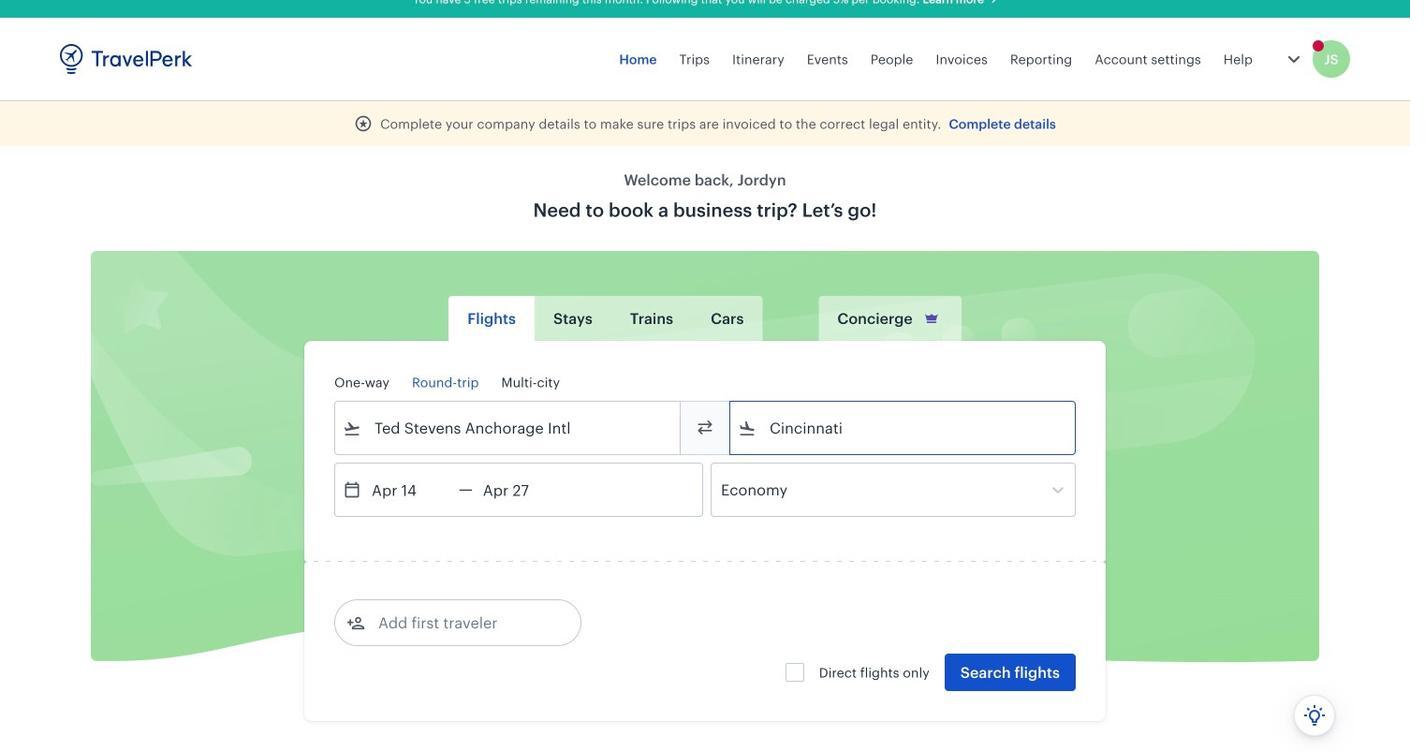Task type: describe. For each thing, give the bounding box(es) containing it.
Return text field
[[473, 464, 570, 516]]



Task type: locate. For each thing, give the bounding box(es) containing it.
From search field
[[361, 413, 656, 443]]

Add first traveler search field
[[365, 608, 560, 638]]

To search field
[[757, 413, 1051, 443]]

Depart text field
[[361, 464, 459, 516]]



